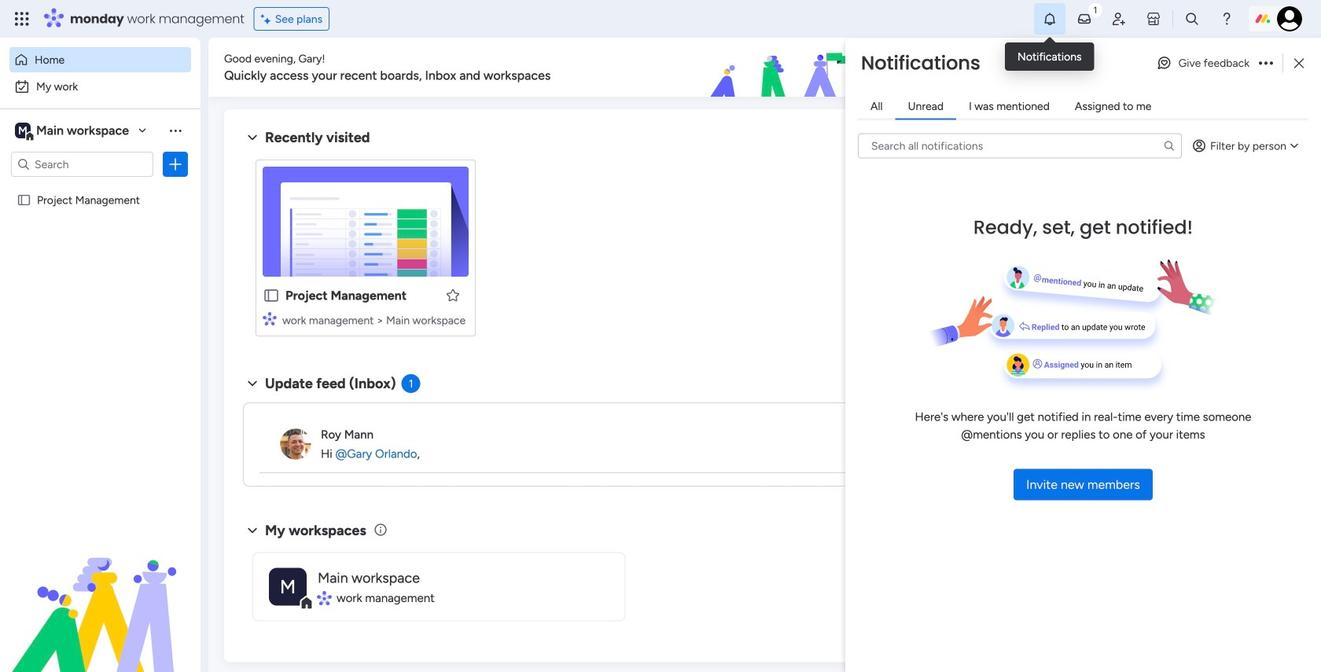 Task type: describe. For each thing, give the bounding box(es) containing it.
v2 bolt switch image
[[1197, 59, 1206, 76]]

0 vertical spatial option
[[9, 47, 191, 72]]

gary orlando image
[[1277, 6, 1303, 31]]

select product image
[[14, 11, 30, 27]]

0 vertical spatial lottie animation element
[[617, 38, 1059, 98]]

Search in workspace field
[[33, 155, 131, 173]]

search everything image
[[1185, 11, 1200, 27]]

update feed image
[[1077, 11, 1093, 27]]

v2 user feedback image
[[1075, 58, 1086, 76]]

templates image image
[[1076, 119, 1284, 227]]

1 vertical spatial option
[[9, 74, 191, 99]]

close my workspaces image
[[243, 521, 262, 540]]

lottie animation image for topmost lottie animation element
[[617, 38, 1059, 98]]

workspace options image
[[168, 123, 183, 138]]

1 vertical spatial lottie animation element
[[0, 514, 201, 673]]

help center element
[[1062, 451, 1298, 514]]

give feedback image
[[1157, 55, 1172, 71]]

lottie animation image for bottom lottie animation element
[[0, 514, 201, 673]]

0 vertical spatial workspace image
[[15, 122, 31, 139]]

add to favorites image
[[445, 287, 461, 303]]

invite members image
[[1111, 11, 1127, 27]]

see plans image
[[261, 10, 275, 28]]

1 horizontal spatial options image
[[1259, 58, 1273, 68]]

close update feed (inbox) image
[[243, 374, 262, 393]]



Task type: vqa. For each thing, say whether or not it's contained in the screenshot.
'Give feedback' icon
yes



Task type: locate. For each thing, give the bounding box(es) containing it.
notifications image
[[1042, 11, 1058, 27]]

1 image
[[1089, 1, 1103, 18]]

1 horizontal spatial lottie animation image
[[617, 38, 1059, 98]]

options image
[[1259, 58, 1273, 68], [168, 157, 183, 172]]

0 vertical spatial options image
[[1259, 58, 1273, 68]]

0 horizontal spatial lottie animation element
[[0, 514, 201, 673]]

lottie animation image
[[617, 38, 1059, 98], [0, 514, 201, 673]]

1 vertical spatial workspace image
[[269, 568, 307, 606]]

workspace selection element
[[15, 121, 131, 142]]

1 element
[[402, 374, 421, 393]]

2 vertical spatial option
[[0, 186, 201, 189]]

search image
[[1163, 140, 1176, 152]]

lottie animation element
[[617, 38, 1059, 98], [0, 514, 201, 673]]

0 horizontal spatial workspace image
[[15, 122, 31, 139]]

dialog
[[846, 38, 1321, 673]]

1 vertical spatial lottie animation image
[[0, 514, 201, 673]]

public board image
[[17, 193, 31, 208]]

close recently visited image
[[243, 128, 262, 147]]

option
[[9, 47, 191, 72], [9, 74, 191, 99], [0, 186, 201, 189]]

1 horizontal spatial workspace image
[[269, 568, 307, 606]]

0 horizontal spatial options image
[[168, 157, 183, 172]]

options image right v2 bolt switch image
[[1259, 58, 1273, 68]]

None search field
[[858, 133, 1182, 158]]

roy mann image
[[280, 429, 311, 460]]

options image down workspace options icon
[[168, 157, 183, 172]]

Search all notifications search field
[[858, 133, 1182, 158]]

getting started element
[[1062, 376, 1298, 439]]

1 vertical spatial options image
[[168, 157, 183, 172]]

help image
[[1219, 11, 1235, 27]]

list box
[[0, 184, 201, 426]]

1 horizontal spatial lottie animation element
[[617, 38, 1059, 98]]

0 vertical spatial lottie animation image
[[617, 38, 1059, 98]]

workspace image
[[15, 122, 31, 139], [269, 568, 307, 606]]

public board image
[[263, 287, 280, 304]]

monday marketplace image
[[1146, 11, 1162, 27]]

0 horizontal spatial lottie animation image
[[0, 514, 201, 673]]



